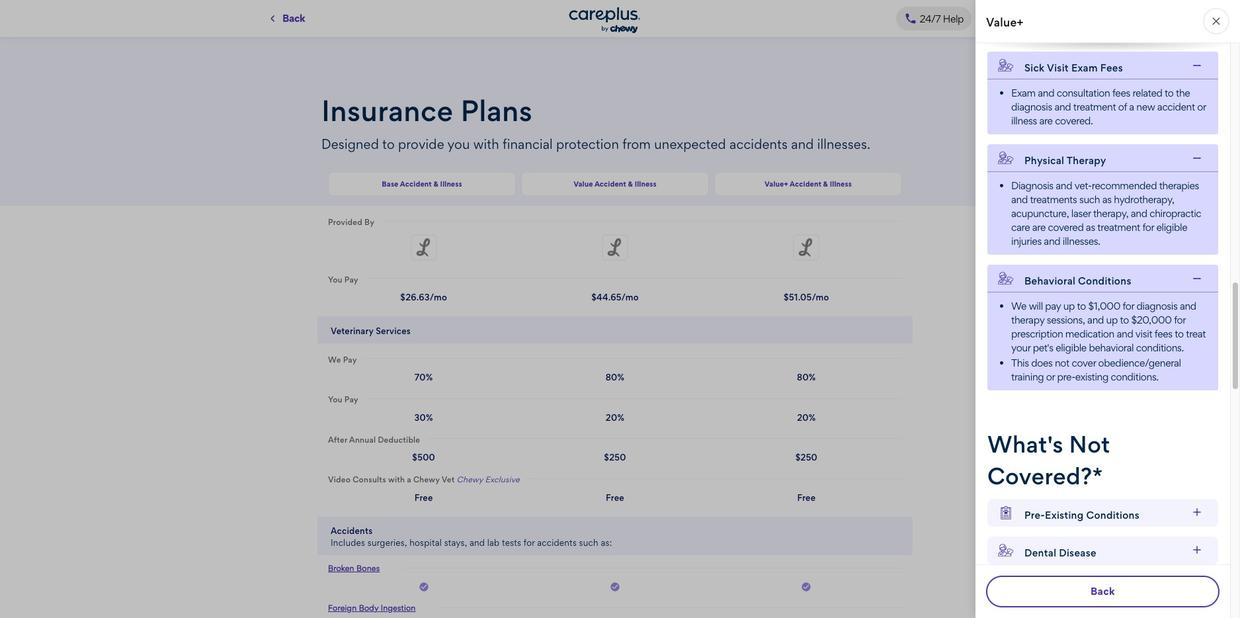 Task type: describe. For each thing, give the bounding box(es) containing it.
$ for 51.05
[[784, 292, 789, 302]]

consultation
[[1057, 87, 1111, 99]]

we will pay up to $1,000 for diagnosis and therapy sessions,           and up to $20,000 for prescription medication and visit fees           to treat your pet's eligible behavioral conditions. this does not cover obedience/general training           or pre-existing conditions.
[[1012, 300, 1206, 383]]

for right $1,000
[[1123, 300, 1135, 312]]

will
[[1029, 300, 1043, 312]]

treatment inside exam and consultation fees related to the diagnosis           and treatment of a new accident or illness are covered.
[[1074, 101, 1117, 113]]

for inside diagnosis and vet-recommended therapies and treatments such as           hydrotherapy, acupuncture, laser therapy, and chiropractic care           are covered as treatment for eligible injuries and illnesses.
[[1143, 221, 1155, 234]]

behavioral conditions image
[[1191, 272, 1204, 285]]

or inside exam and consultation fees related to the diagnosis           and treatment of a new accident or illness are covered.
[[1198, 101, 1207, 113]]

this
[[1012, 357, 1029, 369]]

back inside value+ dialog
[[1091, 585, 1116, 598]]

$500
[[413, 452, 435, 463]]

value
[[574, 179, 593, 188]]

designed to provide you with financial protection from unexpected accidents and illnesses.
[[322, 136, 871, 152]]

please
[[1115, 580, 1143, 593]]

back button inside value+ dialog
[[987, 576, 1220, 607]]

2 vertical spatial the
[[1079, 594, 1093, 607]]

0 vertical spatial back button
[[259, 7, 313, 30]]

2 80% from the left
[[797, 372, 816, 382]]

illness
[[1012, 115, 1038, 127]]

70%
[[415, 372, 433, 382]]

prescription
[[1012, 328, 1064, 340]]

of for a
[[1119, 101, 1128, 113]]

veterinary
[[331, 325, 374, 336]]

surgeries,
[[368, 537, 407, 548]]

value+ for value+
[[987, 15, 1024, 29]]

$ 44.65 /mo
[[592, 292, 639, 302]]

more
[[1137, 594, 1160, 607]]

accidents
[[331, 525, 373, 536]]

plans
[[461, 93, 533, 128]]

covered?*
[[988, 462, 1104, 490]]

tests
[[502, 537, 522, 548]]

base accident & illness button
[[328, 172, 516, 196]]

accident for value
[[595, 179, 627, 188]]

$ for 44.65
[[592, 292, 597, 302]]

therapy
[[1012, 314, 1045, 326]]

chiropractic
[[1150, 207, 1202, 220]]

accidents for and
[[730, 136, 788, 152]]

new
[[1137, 101, 1156, 113]]

pay
[[1046, 300, 1062, 312]]

value+ accident & illness
[[765, 179, 852, 188]]

3 free from the left
[[798, 492, 816, 503]]

value accident & illness
[[574, 179, 657, 188]]

44.65
[[597, 292, 622, 302]]

base accident & illness
[[382, 179, 462, 188]]

visit
[[1136, 328, 1153, 340]]

existing
[[1076, 371, 1109, 383]]

hydrotherapy,
[[1115, 193, 1175, 206]]

& for value accident & illness
[[628, 179, 633, 188]]

your
[[1012, 342, 1031, 354]]

accidents includes surgeries, hospital stays, and lab tests for accidents such as:
[[331, 525, 612, 548]]

*other exclusions may apply. please refer to the exclusions section of the policy for more information.
[[988, 580, 1214, 607]]

24/7
[[920, 12, 941, 25]]

content element
[[311, 91, 920, 618]]

0 vertical spatial up
[[1064, 300, 1075, 312]]

apply.
[[1087, 580, 1113, 593]]

not
[[1055, 357, 1070, 369]]

accident for base
[[400, 179, 432, 188]]

51.05
[[789, 292, 812, 302]]

exam
[[1012, 87, 1036, 99]]

$20,000
[[1132, 314, 1172, 326]]

treat
[[1187, 328, 1206, 340]]

such inside diagnosis and vet-recommended therapies and treatments such as           hydrotherapy, acupuncture, laser therapy, and chiropractic care           are covered as treatment for eligible injuries and illnesses.
[[1080, 193, 1101, 206]]

0 vertical spatial exclusions
[[1020, 580, 1064, 593]]

provide
[[398, 136, 445, 152]]

close image
[[1210, 15, 1224, 28]]

injuries
[[1012, 235, 1042, 248]]

and up treat at the right of the page
[[1180, 300, 1197, 312]]

24/7 help
[[920, 12, 964, 25]]

includes
[[331, 537, 365, 548]]

0 vertical spatial conditions.
[[1137, 342, 1185, 354]]

insurance
[[322, 93, 454, 128]]

and down hydrotherapy,
[[1131, 207, 1148, 220]]

unexpected
[[655, 136, 726, 152]]

policy
[[1095, 594, 1121, 607]]

eligible inside diagnosis and vet-recommended therapies and treatments such as           hydrotherapy, acupuncture, laser therapy, and chiropractic care           are covered as treatment for eligible injuries and illnesses.
[[1157, 221, 1188, 234]]

fees inside we will pay up to $1,000 for diagnosis and therapy sessions,           and up to $20,000 for prescription medication and visit fees           to treat your pet's eligible behavioral conditions. this does not cover obedience/general training           or pre-existing conditions.
[[1155, 328, 1173, 340]]

illness for value+ accident & illness
[[830, 179, 852, 188]]

acupuncture,
[[1012, 207, 1070, 220]]

$1,000
[[1089, 300, 1121, 312]]

not
[[1070, 430, 1111, 459]]

behavioral
[[1089, 342, 1134, 354]]

illness for value accident & illness
[[635, 179, 657, 188]]

may
[[1066, 580, 1085, 593]]

2 lemonade insurance logo image from the left
[[602, 234, 629, 260]]

accidents for such
[[537, 537, 577, 548]]

base
[[382, 179, 399, 188]]

financial
[[503, 136, 553, 152]]

value+ for value+ accident & illness
[[765, 179, 789, 188]]

as:
[[601, 537, 612, 548]]

such inside accidents includes surgeries, hospital stays, and lab tests for accidents such as:
[[579, 537, 599, 548]]

1 vertical spatial conditions.
[[1111, 371, 1159, 383]]

lemonade image
[[794, 234, 820, 263]]

obedience/general
[[1099, 357, 1182, 369]]

treatments
[[1031, 193, 1078, 206]]

covered.
[[1056, 115, 1094, 127]]

$ 51.05 /mo
[[784, 292, 830, 302]]

/mo for $ 51.05 /mo
[[812, 292, 830, 302]]

0 vertical spatial as
[[1103, 193, 1112, 206]]

diagnosis for for
[[1137, 300, 1178, 312]]

value accident & illness button
[[521, 172, 709, 196]]

laser
[[1072, 207, 1092, 220]]

value+ dialog
[[976, 0, 1241, 618]]

section
[[1035, 594, 1066, 607]]

exclusive
[[485, 475, 520, 485]]

for inside *other exclusions may apply. please refer to the exclusions section of the policy for more information.
[[1123, 594, 1135, 607]]

we
[[1012, 300, 1027, 312]]

with
[[474, 136, 499, 152]]

2 20% from the left
[[798, 412, 816, 423]]



Task type: vqa. For each thing, say whether or not it's contained in the screenshot.
) corresponding to Cancer
no



Task type: locate. For each thing, give the bounding box(es) containing it.
1 $ from the left
[[401, 292, 406, 302]]

therapies
[[1160, 179, 1200, 192]]

20%
[[606, 412, 625, 423], [798, 412, 816, 423]]

therapy,
[[1094, 207, 1129, 220]]

to left treat at the right of the page
[[1175, 328, 1184, 340]]

accidents
[[730, 136, 788, 152], [537, 537, 577, 548]]

diagnosis inside exam and consultation fees related to the diagnosis           and treatment of a new accident or illness are covered.
[[1012, 101, 1053, 113]]

and up treatments
[[1056, 179, 1073, 192]]

0 vertical spatial eligible
[[1157, 221, 1188, 234]]

accident
[[1158, 101, 1196, 113]]

for down hydrotherapy,
[[1143, 221, 1155, 234]]

accident for value+
[[790, 179, 822, 188]]

hospital
[[410, 537, 442, 548]]

up up the sessions,
[[1064, 300, 1075, 312]]

of inside *other exclusions may apply. please refer to the exclusions section of the policy for more information.
[[1068, 594, 1077, 607]]

$ for 26.63
[[401, 292, 406, 302]]

accident inside "value accident & illness" button
[[595, 179, 627, 188]]

1 horizontal spatial as
[[1103, 193, 1112, 206]]

conditions. down obedience/general
[[1111, 371, 1159, 383]]

and left visit
[[1117, 328, 1134, 340]]

2 horizontal spatial /mo
[[812, 292, 830, 302]]

lab
[[488, 537, 500, 548]]

insurance plans
[[322, 93, 533, 128]]

0 horizontal spatial lemonade image
[[411, 234, 437, 263]]

0 horizontal spatial illness
[[440, 179, 462, 188]]

from
[[623, 136, 651, 152]]

fees
[[1113, 87, 1131, 99], [1155, 328, 1173, 340]]

1 vertical spatial up
[[1107, 314, 1118, 326]]

1 & from the left
[[434, 179, 439, 188]]

and up medication
[[1088, 314, 1104, 326]]

1 vertical spatial the
[[1178, 580, 1192, 593]]

value+ accident & illness button
[[715, 172, 903, 196]]

accident right base
[[400, 179, 432, 188]]

diagnosis up illness
[[1012, 101, 1053, 113]]

are
[[1040, 115, 1053, 127], [1033, 221, 1046, 234]]

2 horizontal spatial accident
[[790, 179, 822, 188]]

treatment down consultation
[[1074, 101, 1117, 113]]

exclusions up section
[[1020, 580, 1064, 593]]

for right tests
[[524, 537, 535, 548]]

protection
[[557, 136, 619, 152]]

back button
[[259, 7, 313, 30], [987, 576, 1220, 607]]

and up value+ accident & illness
[[792, 136, 814, 152]]

0 vertical spatial such
[[1080, 193, 1101, 206]]

2 $ from the left
[[592, 292, 597, 302]]

3 $ from the left
[[784, 292, 789, 302]]

1 20% from the left
[[606, 412, 625, 423]]

exclusions
[[1020, 580, 1064, 593], [988, 594, 1032, 607]]

accident right value
[[595, 179, 627, 188]]

diagnosis and vet-recommended therapies and treatments such as           hydrotherapy, acupuncture, laser therapy, and chiropractic care           are covered as treatment for eligible injuries and illnesses.
[[1012, 179, 1202, 248]]

illness inside button
[[440, 179, 462, 188]]

1 horizontal spatial lemonade insurance logo image
[[602, 234, 629, 260]]

sessions,
[[1047, 314, 1086, 326]]

1 vertical spatial are
[[1033, 221, 1046, 234]]

diagnosis
[[1012, 179, 1054, 192]]

accident inside the base accident & illness button
[[400, 179, 432, 188]]

0 vertical spatial back
[[283, 12, 305, 24]]

1 80% from the left
[[606, 372, 625, 382]]

0 horizontal spatial /mo
[[430, 292, 447, 302]]

& for value+ accident & illness
[[824, 179, 829, 188]]

1 horizontal spatial back
[[1091, 585, 1116, 598]]

information.
[[1162, 594, 1214, 607]]

2 accident from the left
[[595, 179, 627, 188]]

and
[[1038, 87, 1055, 99], [1055, 101, 1072, 113], [792, 136, 814, 152], [1056, 179, 1073, 192], [1012, 193, 1028, 206], [1131, 207, 1148, 220], [1044, 235, 1061, 248], [1180, 300, 1197, 312], [1088, 314, 1104, 326], [1117, 328, 1134, 340], [470, 537, 485, 548]]

accident up lemonade image
[[790, 179, 822, 188]]

back
[[283, 12, 305, 24], [1091, 585, 1116, 598]]

illnesses. up value+ accident & illness
[[818, 136, 871, 152]]

1 $250 from the left
[[604, 452, 626, 463]]

1 vertical spatial fees
[[1155, 328, 1173, 340]]

as down 'laser'
[[1086, 221, 1096, 234]]

1 horizontal spatial eligible
[[1157, 221, 1188, 234]]

& for base accident & illness
[[434, 179, 439, 188]]

1 horizontal spatial accident
[[595, 179, 627, 188]]

1 vertical spatial of
[[1068, 594, 1077, 607]]

1 horizontal spatial &
[[628, 179, 633, 188]]

0 horizontal spatial back button
[[259, 7, 313, 30]]

eligible down chiropractic
[[1157, 221, 1188, 234]]

0 horizontal spatial 20%
[[606, 412, 625, 423]]

1 lemonade insurance logo image from the left
[[411, 234, 437, 260]]

0 horizontal spatial value+
[[765, 179, 789, 188]]

/mo for $ 26.63 /mo
[[430, 292, 447, 302]]

illnesses. inside content element
[[818, 136, 871, 152]]

0 horizontal spatial as
[[1086, 221, 1096, 234]]

for inside accidents includes surgeries, hospital stays, and lab tests for accidents such as:
[[524, 537, 535, 548]]

0 vertical spatial diagnosis
[[1012, 101, 1053, 113]]

diagnosis for illness
[[1012, 101, 1053, 113]]

diagnosis
[[1012, 101, 1053, 113], [1137, 300, 1178, 312]]

2 free from the left
[[606, 492, 625, 503]]

veterinary services
[[331, 325, 411, 336]]

2 horizontal spatial lemonade insurance logo image
[[794, 234, 820, 260]]

1 vertical spatial diagnosis
[[1137, 300, 1178, 312]]

0 horizontal spatial accidents
[[537, 537, 577, 548]]

0 vertical spatial the
[[1177, 87, 1191, 99]]

0 horizontal spatial or
[[1047, 371, 1055, 383]]

*other
[[988, 580, 1017, 593]]

24/7 help button
[[896, 7, 972, 30]]

are inside exam and consultation fees related to the diagnosis           and treatment of a new accident or illness are covered.
[[1040, 115, 1053, 127]]

1 vertical spatial treatment
[[1098, 221, 1141, 234]]

are inside diagnosis and vet-recommended therapies and treatments such as           hydrotherapy, acupuncture, laser therapy, and chiropractic care           are covered as treatment for eligible injuries and illnesses.
[[1033, 221, 1046, 234]]

2 horizontal spatial illness
[[830, 179, 852, 188]]

treatment
[[1074, 101, 1117, 113], [1098, 221, 1141, 234]]

value+ inside dialog
[[987, 15, 1024, 29]]

0 horizontal spatial illnesses.
[[818, 136, 871, 152]]

3 & from the left
[[824, 179, 829, 188]]

80%
[[606, 372, 625, 382], [797, 372, 816, 382]]

for right $20,000
[[1175, 314, 1186, 326]]

0 vertical spatial fees
[[1113, 87, 1131, 99]]

eligible up "not"
[[1056, 342, 1087, 354]]

1 horizontal spatial free
[[606, 492, 625, 503]]

or inside we will pay up to $1,000 for diagnosis and therapy sessions,           and up to $20,000 for prescription medication and visit fees           to treat your pet's eligible behavioral conditions. this does not cover obedience/general training           or pre-existing conditions.
[[1047, 371, 1055, 383]]

are right illness
[[1040, 115, 1053, 127]]

are down acupuncture, at the top right of the page
[[1033, 221, 1046, 234]]

lemonade insurance logo image up $ 26.63 /mo
[[411, 234, 437, 260]]

chewy exclusive
[[457, 475, 520, 485]]

to up the sessions,
[[1078, 300, 1087, 312]]

of down may on the bottom right of page
[[1068, 594, 1077, 607]]

as up therapy,
[[1103, 193, 1112, 206]]

illnesses. down 'covered'
[[1063, 235, 1101, 248]]

help
[[944, 12, 964, 25]]

chewy
[[457, 475, 483, 485]]

2 illness from the left
[[635, 179, 657, 188]]

included image
[[419, 582, 429, 595]]

accidents right tests
[[537, 537, 577, 548]]

are for covered.
[[1040, 115, 1053, 127]]

lemonade image up $ 26.63 /mo
[[411, 234, 437, 263]]

0 vertical spatial are
[[1040, 115, 1053, 127]]

included image
[[419, 582, 429, 592], [610, 582, 621, 595], [610, 582, 621, 592], [802, 582, 812, 595], [802, 582, 812, 592]]

1 /mo from the left
[[430, 292, 447, 302]]

1 horizontal spatial value+
[[987, 15, 1024, 29]]

1 accident from the left
[[400, 179, 432, 188]]

1 vertical spatial such
[[579, 537, 599, 548]]

exclusions down *other
[[988, 594, 1032, 607]]

0 horizontal spatial free
[[415, 492, 433, 503]]

1 horizontal spatial of
[[1119, 101, 1128, 113]]

recommended
[[1092, 179, 1158, 192]]

0 horizontal spatial up
[[1064, 300, 1075, 312]]

illness for base accident & illness
[[440, 179, 462, 188]]

for
[[1143, 221, 1155, 234], [1123, 300, 1135, 312], [1175, 314, 1186, 326], [524, 537, 535, 548], [1123, 594, 1135, 607]]

pre-
[[1058, 371, 1076, 383]]

or left pre-
[[1047, 371, 1055, 383]]

vet-
[[1075, 179, 1092, 192]]

26.63
[[406, 292, 430, 302]]

2 horizontal spatial $
[[784, 292, 789, 302]]

30%
[[415, 412, 433, 423]]

eligible inside we will pay up to $1,000 for diagnosis and therapy sessions,           and up to $20,000 for prescription medication and visit fees           to treat your pet's eligible behavioral conditions. this does not cover obedience/general training           or pre-existing conditions.
[[1056, 342, 1087, 354]]

and down diagnosis
[[1012, 193, 1028, 206]]

1 vertical spatial exclusions
[[988, 594, 1032, 607]]

you
[[448, 136, 470, 152]]

designed
[[322, 136, 379, 152]]

medication
[[1066, 328, 1115, 340]]

to inside exam and consultation fees related to the diagnosis           and treatment of a new accident or illness are covered.
[[1165, 87, 1174, 99]]

of left "a" at the top right
[[1119, 101, 1128, 113]]

pet's
[[1033, 342, 1054, 354]]

& inside value+ accident & illness button
[[824, 179, 829, 188]]

accidents up value+ accident & illness
[[730, 136, 788, 152]]

0 horizontal spatial &
[[434, 179, 439, 188]]

0 vertical spatial value+
[[987, 15, 1024, 29]]

physical therapy image
[[1191, 151, 1204, 165]]

such down the vet-
[[1080, 193, 1101, 206]]

eligible
[[1157, 221, 1188, 234], [1056, 342, 1087, 354]]

training
[[1012, 371, 1044, 383]]

what's not covered?*
[[988, 430, 1111, 490]]

the up accident
[[1177, 87, 1191, 99]]

0 vertical spatial or
[[1198, 101, 1207, 113]]

& inside the base accident & illness button
[[434, 179, 439, 188]]

1 horizontal spatial 20%
[[798, 412, 816, 423]]

what's
[[988, 430, 1064, 459]]

1 horizontal spatial diagnosis
[[1137, 300, 1178, 312]]

1 horizontal spatial such
[[1080, 193, 1101, 206]]

3 /mo from the left
[[812, 292, 830, 302]]

0 vertical spatial illnesses.
[[818, 136, 871, 152]]

0 horizontal spatial such
[[579, 537, 599, 548]]

0 horizontal spatial accident
[[400, 179, 432, 188]]

0 horizontal spatial back
[[283, 12, 305, 24]]

1 horizontal spatial fees
[[1155, 328, 1173, 340]]

lemonade insurance logo image up $ 51.05 /mo
[[794, 234, 820, 260]]

are for covered
[[1033, 221, 1046, 234]]

exam and consultation fees related to the diagnosis           and treatment of a new accident or illness are covered.
[[1012, 87, 1207, 127]]

2 & from the left
[[628, 179, 633, 188]]

0 horizontal spatial 80%
[[606, 372, 625, 382]]

of for the
[[1068, 594, 1077, 607]]

lemonade image
[[411, 234, 437, 263], [602, 234, 629, 263]]

0 horizontal spatial of
[[1068, 594, 1077, 607]]

/mo for $ 44.65 /mo
[[622, 292, 639, 302]]

3 illness from the left
[[830, 179, 852, 188]]

conditions. down visit
[[1137, 342, 1185, 354]]

illnesses.
[[818, 136, 871, 152], [1063, 235, 1101, 248]]

2 horizontal spatial &
[[824, 179, 829, 188]]

1 vertical spatial back
[[1091, 585, 1116, 598]]

or right accident
[[1198, 101, 1207, 113]]

lemonade insurance logo image
[[411, 234, 437, 260], [602, 234, 629, 260], [794, 234, 820, 260]]

dental disease image
[[1191, 543, 1204, 557]]

0 horizontal spatial eligible
[[1056, 342, 1087, 354]]

up
[[1064, 300, 1075, 312], [1107, 314, 1118, 326]]

to inside content element
[[383, 136, 395, 152]]

cover
[[1072, 357, 1097, 369]]

to inside *other exclusions may apply. please refer to the exclusions section of the policy for more information.
[[1167, 580, 1175, 593]]

& inside "value accident & illness" button
[[628, 179, 633, 188]]

of inside exam and consultation fees related to the diagnosis           and treatment of a new accident or illness are covered.
[[1119, 101, 1128, 113]]

1 vertical spatial eligible
[[1056, 342, 1087, 354]]

sick visit exam fees image
[[1191, 59, 1204, 72]]

to up accident
[[1165, 87, 1174, 99]]

1 vertical spatial back button
[[987, 576, 1220, 607]]

such left as:
[[579, 537, 599, 548]]

1 vertical spatial as
[[1086, 221, 1096, 234]]

to
[[1165, 87, 1174, 99], [383, 136, 395, 152], [1078, 300, 1087, 312], [1121, 314, 1130, 326], [1175, 328, 1184, 340], [1167, 580, 1175, 593]]

1 horizontal spatial 80%
[[797, 372, 816, 382]]

free
[[415, 492, 433, 503], [606, 492, 625, 503], [798, 492, 816, 503]]

1 vertical spatial or
[[1047, 371, 1055, 383]]

1 horizontal spatial accidents
[[730, 136, 788, 152]]

1 horizontal spatial back button
[[987, 576, 1220, 607]]

does
[[1032, 357, 1053, 369]]

3 accident from the left
[[790, 179, 822, 188]]

lemonade insurance logo image up the $ 44.65 /mo
[[602, 234, 629, 260]]

and inside accidents includes surgeries, hospital stays, and lab tests for accidents such as:
[[470, 537, 485, 548]]

the inside exam and consultation fees related to the diagnosis           and treatment of a new accident or illness are covered.
[[1177, 87, 1191, 99]]

chewy health insurance careplus logo image
[[569, 7, 641, 33]]

3 lemonade insurance logo image from the left
[[794, 234, 820, 260]]

1 illness from the left
[[440, 179, 462, 188]]

lemonade image up the $ 44.65 /mo
[[602, 234, 629, 263]]

to left the provide on the left of the page
[[383, 136, 395, 152]]

to down $1,000
[[1121, 314, 1130, 326]]

1 horizontal spatial /mo
[[622, 292, 639, 302]]

1 horizontal spatial up
[[1107, 314, 1118, 326]]

conditions.
[[1137, 342, 1185, 354], [1111, 371, 1159, 383]]

/mo
[[430, 292, 447, 302], [622, 292, 639, 302], [812, 292, 830, 302]]

0 vertical spatial treatment
[[1074, 101, 1117, 113]]

treatment down therapy,
[[1098, 221, 1141, 234]]

to right refer
[[1167, 580, 1175, 593]]

0 horizontal spatial fees
[[1113, 87, 1131, 99]]

value+ inside button
[[765, 179, 789, 188]]

a
[[1130, 101, 1135, 113]]

fees up "a" at the top right
[[1113, 87, 1131, 99]]

2 $250 from the left
[[796, 452, 818, 463]]

or
[[1198, 101, 1207, 113], [1047, 371, 1055, 383]]

illnesses. inside diagnosis and vet-recommended therapies and treatments such as           hydrotherapy, acupuncture, laser therapy, and chiropractic care           are covered as treatment for eligible injuries and illnesses.
[[1063, 235, 1101, 248]]

accident
[[400, 179, 432, 188], [595, 179, 627, 188], [790, 179, 822, 188]]

diagnosis inside we will pay up to $1,000 for diagnosis and therapy sessions,           and up to $20,000 for prescription medication and visit fees           to treat your pet's eligible behavioral conditions. this does not cover obedience/general training           or pre-existing conditions.
[[1137, 300, 1178, 312]]

up down $1,000
[[1107, 314, 1118, 326]]

1 free from the left
[[415, 492, 433, 503]]

for down please
[[1123, 594, 1135, 607]]

2 horizontal spatial free
[[798, 492, 816, 503]]

1 horizontal spatial illnesses.
[[1063, 235, 1101, 248]]

0 horizontal spatial diagnosis
[[1012, 101, 1053, 113]]

0 horizontal spatial $
[[401, 292, 406, 302]]

1 horizontal spatial $250
[[796, 452, 818, 463]]

0 horizontal spatial $250
[[604, 452, 626, 463]]

0 horizontal spatial lemonade insurance logo image
[[411, 234, 437, 260]]

0 vertical spatial accidents
[[730, 136, 788, 152]]

refer
[[1145, 580, 1164, 593]]

1 vertical spatial accidents
[[537, 537, 577, 548]]

stays,
[[444, 537, 467, 548]]

1 vertical spatial value+
[[765, 179, 789, 188]]

treatment inside diagnosis and vet-recommended therapies and treatments such as           hydrotherapy, acupuncture, laser therapy, and chiropractic care           are covered as treatment for eligible injuries and illnesses.
[[1098, 221, 1141, 234]]

and down 'covered'
[[1044, 235, 1061, 248]]

2 lemonade image from the left
[[602, 234, 629, 263]]

$ 26.63 /mo
[[401, 292, 447, 302]]

1 horizontal spatial or
[[1198, 101, 1207, 113]]

fees inside exam and consultation fees related to the diagnosis           and treatment of a new accident or illness are covered.
[[1113, 87, 1131, 99]]

covered
[[1048, 221, 1084, 234]]

2 /mo from the left
[[622, 292, 639, 302]]

0 vertical spatial of
[[1119, 101, 1128, 113]]

1 horizontal spatial lemonade image
[[602, 234, 629, 263]]

pre-existing conditions image
[[1191, 506, 1204, 519]]

value+
[[987, 15, 1024, 29], [765, 179, 789, 188]]

1 horizontal spatial $
[[592, 292, 597, 302]]

1 lemonade image from the left
[[411, 234, 437, 263]]

accident inside value+ accident & illness button
[[790, 179, 822, 188]]

the up information.
[[1178, 580, 1192, 593]]

of
[[1119, 101, 1128, 113], [1068, 594, 1077, 607]]

1 horizontal spatial illness
[[635, 179, 657, 188]]

and left lab
[[470, 537, 485, 548]]

and up covered. in the right top of the page
[[1055, 101, 1072, 113]]

accidents inside accidents includes surgeries, hospital stays, and lab tests for accidents such as:
[[537, 537, 577, 548]]

1 vertical spatial illnesses.
[[1063, 235, 1101, 248]]

diagnosis up $20,000
[[1137, 300, 1178, 312]]

and right exam
[[1038, 87, 1055, 99]]

fees down $20,000
[[1155, 328, 1173, 340]]

the down may on the bottom right of page
[[1079, 594, 1093, 607]]



